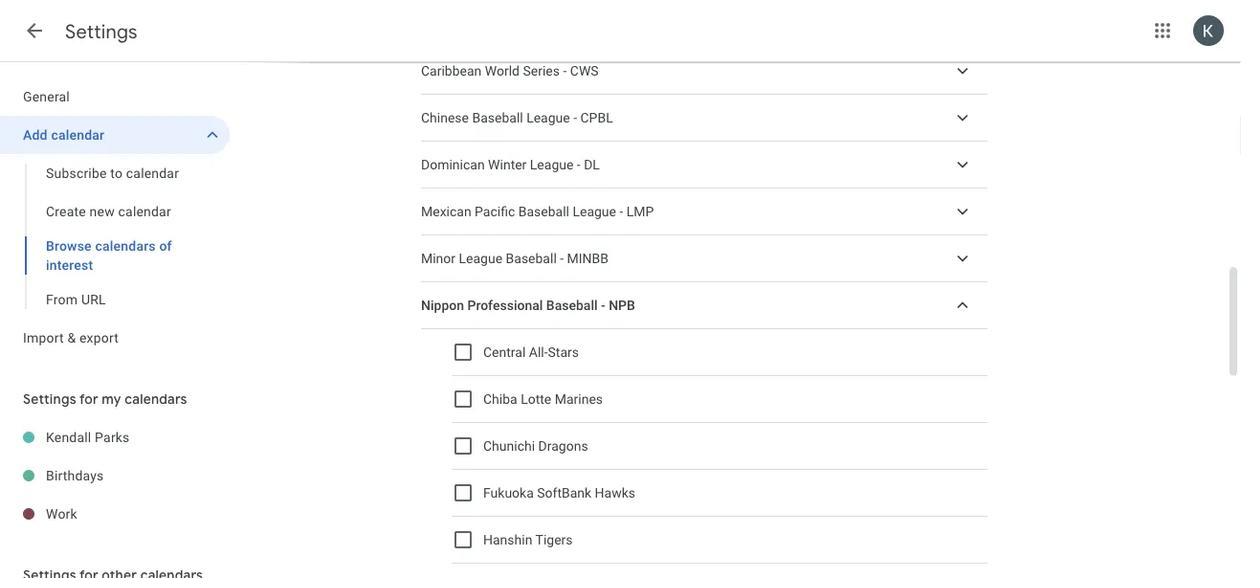 Task type: locate. For each thing, give the bounding box(es) containing it.
- inside 'minor league baseball - minbb' tree item
[[560, 250, 564, 266]]

nippon professional baseball - npb tree item
[[421, 282, 988, 329]]

- inside the dominican winter league - dl 'tree item'
[[577, 157, 581, 172]]

professional
[[467, 297, 543, 313]]

minor league baseball - minbb
[[421, 250, 609, 266]]

caribbean world series - cws
[[421, 63, 599, 79]]

settings
[[65, 19, 138, 44], [23, 390, 76, 408]]

group
[[0, 154, 230, 319]]

calendar up of
[[118, 203, 171, 219]]

league down the series
[[526, 110, 570, 126]]

cpbl
[[580, 110, 613, 126]]

- left cws at left top
[[563, 63, 567, 79]]

league left lmp
[[573, 204, 616, 219]]

- left minbb
[[560, 250, 564, 266]]

- left the npb
[[601, 297, 605, 313]]

calendar for create new calendar
[[118, 203, 171, 219]]

chinese baseball league - cpbl
[[421, 110, 613, 126]]

world
[[485, 63, 520, 79]]

- inside caribbean world series - cws tree item
[[563, 63, 567, 79]]

chinese
[[421, 110, 469, 126]]

work
[[46, 506, 77, 522]]

calendars down create new calendar
[[95, 238, 156, 254]]

hanshin tigers
[[483, 532, 573, 548]]

hanshin
[[483, 532, 532, 548]]

lmp
[[627, 204, 654, 219]]

birthdays
[[46, 467, 104, 483]]

baseball
[[472, 110, 523, 126], [518, 204, 569, 219], [506, 250, 557, 266], [546, 297, 598, 313]]

calendar inside tree item
[[51, 127, 104, 143]]

1 vertical spatial calendars
[[125, 390, 187, 408]]

work tree item
[[0, 495, 230, 533]]

1 vertical spatial settings
[[23, 390, 76, 408]]

npb
[[609, 297, 635, 313]]

settings left for
[[23, 390, 76, 408]]

calendars
[[95, 238, 156, 254], [125, 390, 187, 408]]

calendar
[[51, 127, 104, 143], [126, 165, 179, 181], [118, 203, 171, 219]]

baseball up 'stars'
[[546, 297, 598, 313]]

tree item
[[452, 564, 988, 578]]

all-
[[529, 344, 548, 360]]

caribbean world series - cws tree item
[[421, 48, 988, 95]]

2 vertical spatial calendar
[[118, 203, 171, 219]]

- left lmp
[[620, 204, 623, 219]]

fukuoka softbank hawks
[[483, 485, 635, 501]]

from
[[46, 291, 78, 307]]

calendars right my
[[125, 390, 187, 408]]

league
[[526, 110, 570, 126], [530, 157, 574, 172], [573, 204, 616, 219], [459, 250, 502, 266]]

browse
[[46, 238, 92, 254]]

hawks
[[595, 485, 635, 501]]

- left dl
[[577, 157, 581, 172]]

series
[[523, 63, 560, 79]]

baseball right pacific
[[518, 204, 569, 219]]

settings for settings for my calendars
[[23, 390, 76, 408]]

caribbean
[[421, 63, 482, 79]]

baseball for professional
[[546, 297, 598, 313]]

tree
[[0, 78, 230, 357]]

league inside tree item
[[573, 204, 616, 219]]

dominican
[[421, 157, 485, 172]]

subscribe
[[46, 165, 107, 181]]

calendar right "to"
[[126, 165, 179, 181]]

mexican pacific baseball league - lmp tree item
[[421, 189, 988, 235]]

dl
[[584, 157, 600, 172]]

calendars inside browse calendars of interest
[[95, 238, 156, 254]]

create
[[46, 203, 86, 219]]

tree containing general
[[0, 78, 230, 357]]

baseball up nippon professional baseball - npb
[[506, 250, 557, 266]]

settings heading
[[65, 19, 138, 44]]

work link
[[46, 495, 230, 533]]

lotte
[[521, 391, 551, 407]]

settings right the go back icon
[[65, 19, 138, 44]]

chinese baseball league - cpbl tree item
[[421, 95, 988, 142]]

new
[[90, 203, 115, 219]]

0 vertical spatial calendars
[[95, 238, 156, 254]]

kendall parks tree item
[[0, 418, 230, 456]]

- for cpbl
[[573, 110, 577, 126]]

- for npb
[[601, 297, 605, 313]]

-
[[563, 63, 567, 79], [573, 110, 577, 126], [577, 157, 581, 172], [620, 204, 623, 219], [560, 250, 564, 266], [601, 297, 605, 313]]

0 vertical spatial calendar
[[51, 127, 104, 143]]

baseball inside tree item
[[518, 204, 569, 219]]

softbank
[[537, 485, 592, 501]]

- inside chinese baseball league - cpbl tree item
[[573, 110, 577, 126]]

league left dl
[[530, 157, 574, 172]]

import
[[23, 330, 64, 345]]

- left the cpbl
[[573, 110, 577, 126]]

nippon
[[421, 297, 464, 313]]

1 vertical spatial calendar
[[126, 165, 179, 181]]

dragons
[[538, 438, 588, 454]]

0 vertical spatial settings
[[65, 19, 138, 44]]

baseball down world
[[472, 110, 523, 126]]

- inside nippon professional baseball - npb tree item
[[601, 297, 605, 313]]

to
[[110, 165, 123, 181]]

add calendar
[[23, 127, 104, 143]]

calendar up subscribe
[[51, 127, 104, 143]]

marines
[[555, 391, 603, 407]]



Task type: describe. For each thing, give the bounding box(es) containing it.
chiba
[[483, 391, 517, 407]]

chunichi
[[483, 438, 535, 454]]

central all-stars
[[483, 344, 579, 360]]

nippon professional baseball - npb
[[421, 297, 635, 313]]

pacific
[[475, 204, 515, 219]]

chunichi dragons
[[483, 438, 588, 454]]

- for cws
[[563, 63, 567, 79]]

add calendar tree item
[[0, 116, 230, 154]]

from url
[[46, 291, 106, 307]]

league right minor
[[459, 250, 502, 266]]

add
[[23, 127, 48, 143]]

my
[[102, 390, 121, 408]]

browse calendars of interest
[[46, 238, 172, 273]]

minor
[[421, 250, 456, 266]]

parks
[[95, 429, 130, 445]]

create new calendar
[[46, 203, 171, 219]]

baseball for league
[[506, 250, 557, 266]]

dominican winter league - dl
[[421, 157, 600, 172]]

settings for my calendars
[[23, 390, 187, 408]]

- for dl
[[577, 157, 581, 172]]

mexican
[[421, 204, 471, 219]]

birthdays link
[[46, 456, 230, 495]]

- for minbb
[[560, 250, 564, 266]]

minbb
[[567, 250, 609, 266]]

for
[[79, 390, 98, 408]]

league inside 'tree item'
[[530, 157, 574, 172]]

of
[[159, 238, 172, 254]]

settings for my calendars tree
[[0, 418, 230, 533]]

baseball for pacific
[[518, 204, 569, 219]]

calendar for subscribe to calendar
[[126, 165, 179, 181]]

kendall
[[46, 429, 91, 445]]

subscribe to calendar
[[46, 165, 179, 181]]

general
[[23, 89, 70, 104]]

minor league baseball - minbb tree item
[[421, 235, 988, 282]]

import & export
[[23, 330, 119, 345]]

go back image
[[23, 19, 46, 42]]

settings for settings
[[65, 19, 138, 44]]

url
[[81, 291, 106, 307]]

cws
[[570, 63, 599, 79]]

fukuoka
[[483, 485, 534, 501]]

kendall parks
[[46, 429, 130, 445]]

winter
[[488, 157, 527, 172]]

mexican pacific baseball league - lmp
[[421, 204, 654, 219]]

- inside mexican pacific baseball league - lmp tree item
[[620, 204, 623, 219]]

tigers
[[535, 532, 573, 548]]

export
[[79, 330, 119, 345]]

&
[[67, 330, 76, 345]]

chiba lotte marines
[[483, 391, 603, 407]]

interest
[[46, 257, 93, 273]]

stars
[[548, 344, 579, 360]]

group containing subscribe to calendar
[[0, 154, 230, 319]]

dominican winter league - dl tree item
[[421, 142, 988, 189]]

central
[[483, 344, 526, 360]]

birthdays tree item
[[0, 456, 230, 495]]



Task type: vqa. For each thing, say whether or not it's contained in the screenshot.
'Hanshin'
yes



